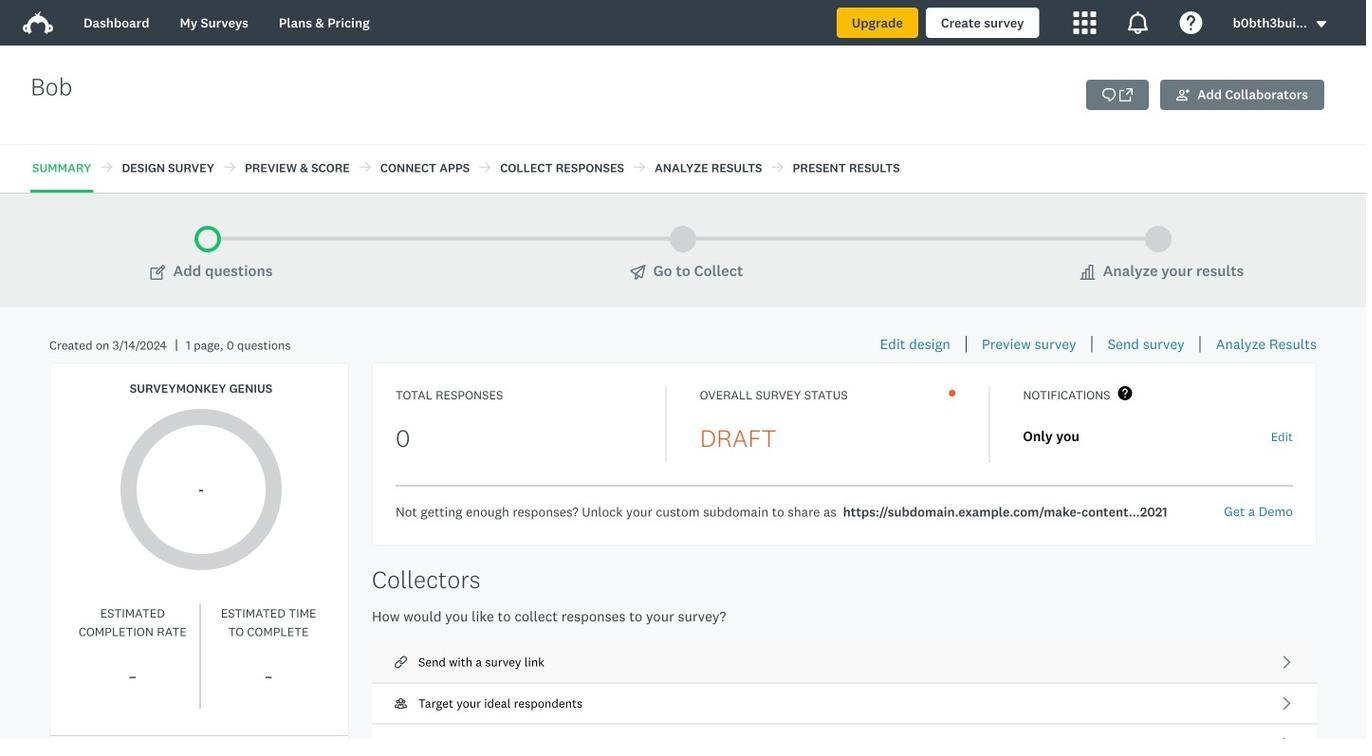 Task type: describe. For each thing, give the bounding box(es) containing it.
2 brand logo image from the top
[[23, 11, 53, 34]]

usersgroup image
[[395, 697, 407, 710]]

chevronright image
[[1280, 696, 1294, 711]]

pencilbox image
[[150, 265, 166, 280]]

notification center icon image
[[1127, 11, 1150, 34]]

chartbarvert image
[[1081, 265, 1096, 280]]



Task type: locate. For each thing, give the bounding box(es) containing it.
link image
[[395, 656, 407, 669]]

airplane image
[[631, 265, 646, 280]]

products icon image
[[1074, 11, 1097, 34], [1074, 11, 1097, 34]]

comment image
[[1103, 88, 1116, 102]]

this link opens in a new tab image
[[1120, 88, 1133, 102]]

brand logo image
[[23, 8, 53, 38], [23, 11, 53, 34]]

dropdown arrow icon image
[[1315, 18, 1329, 31], [1317, 21, 1327, 27]]

1 brand logo image from the top
[[23, 8, 53, 38]]

chevronright image
[[1280, 655, 1294, 670]]

help icon image
[[1180, 11, 1203, 34]]

this link opens in a new tab image
[[1120, 88, 1133, 102]]



Task type: vqa. For each thing, say whether or not it's contained in the screenshot.
Help icon
no



